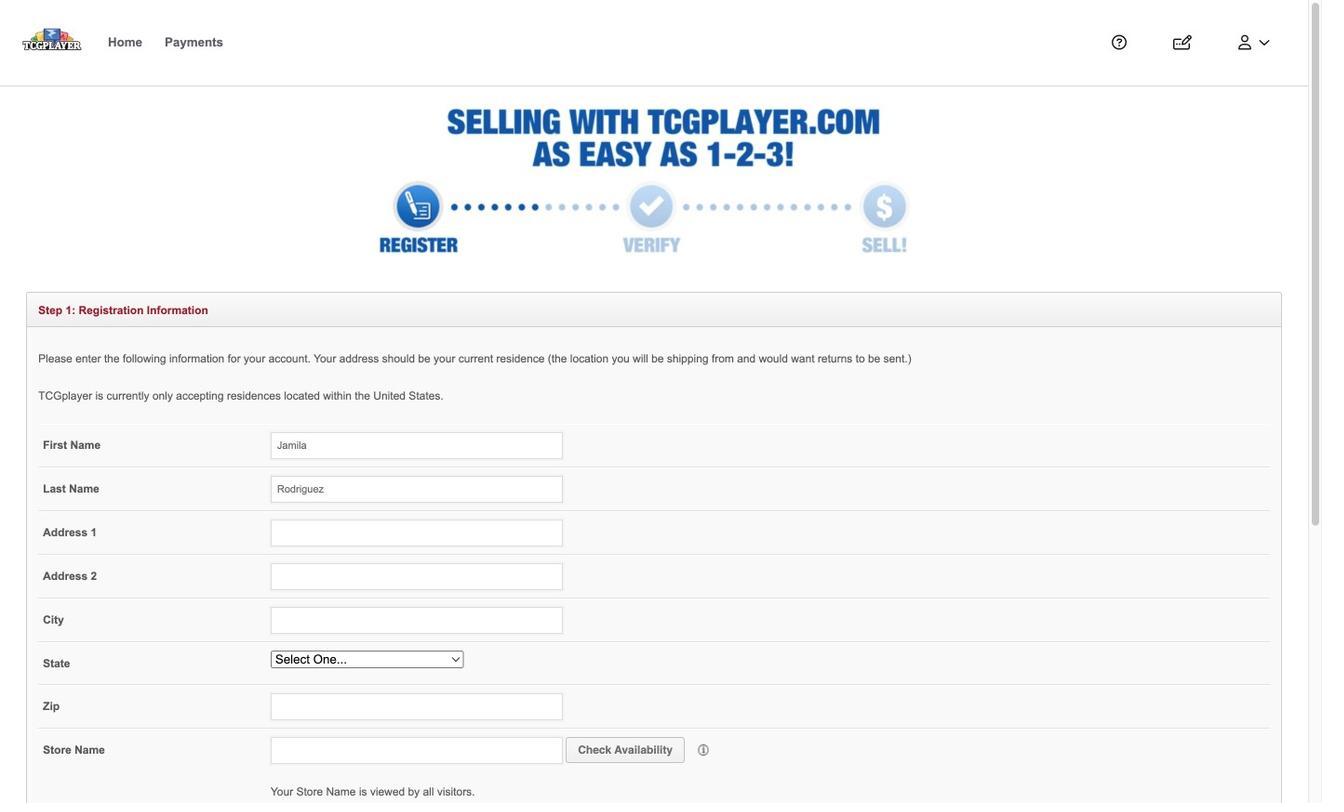 Task type: locate. For each thing, give the bounding box(es) containing it.
tcgplayer.com admin panel image
[[352, 105, 957, 263]]

None text field
[[271, 433, 563, 460], [271, 476, 563, 503], [271, 564, 563, 591], [271, 433, 563, 460], [271, 476, 563, 503], [271, 564, 563, 591]]

circle question image
[[1112, 35, 1127, 50]]

menu bar
[[97, 22, 1081, 63]]

None text field
[[271, 520, 563, 547], [271, 608, 563, 635], [271, 694, 563, 721], [271, 738, 563, 765], [271, 520, 563, 547], [271, 608, 563, 635], [271, 694, 563, 721], [271, 738, 563, 765]]

None button
[[566, 738, 685, 764]]



Task type: describe. For each thing, give the bounding box(es) containing it.
angle down image
[[1259, 35, 1270, 50]]

user image
[[1238, 35, 1251, 50]]

seller display name image
[[697, 745, 709, 756]]

pen field image
[[1173, 35, 1192, 50]]



